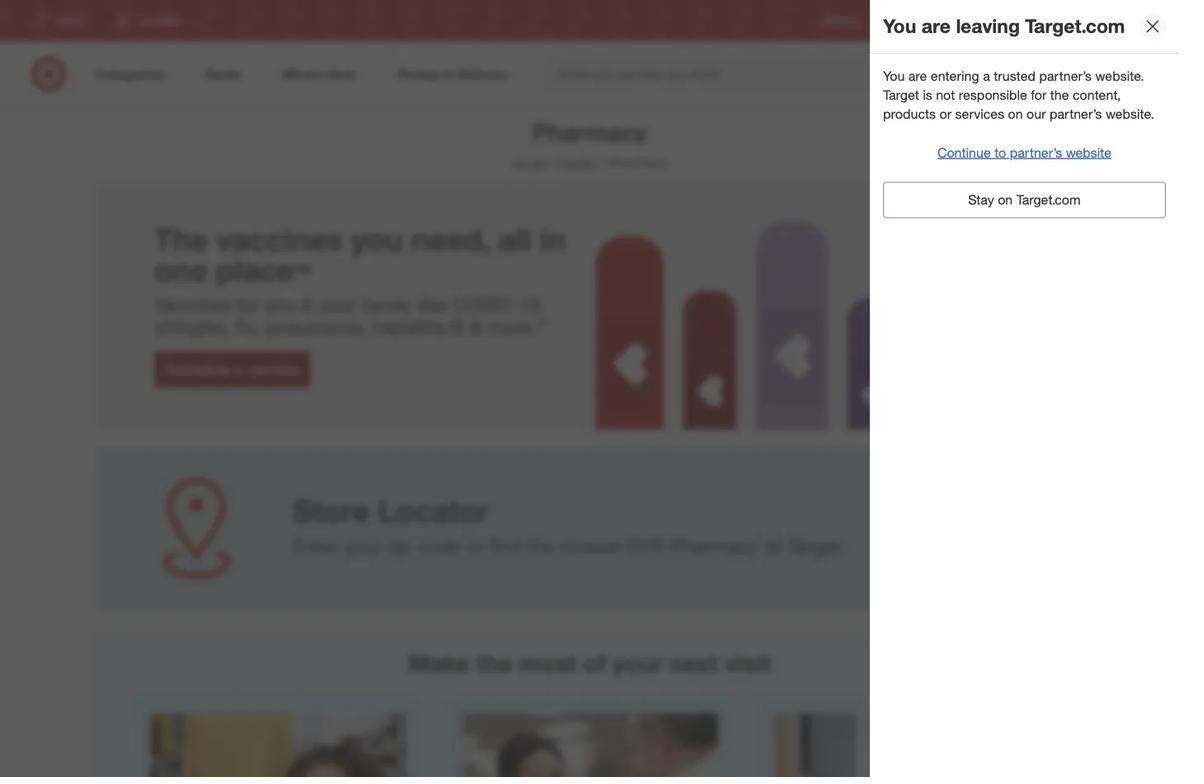 Task type: describe. For each thing, give the bounding box(es) containing it.
the inside the you are entering a trusted partner's website. target is not responsible for the content, products or services on our partner's website.
[[1051, 87, 1070, 103]]

you are leaving target.com dialog
[[870, 0, 1180, 777]]

entering
[[931, 68, 980, 84]]

visit
[[725, 649, 771, 678]]

make
[[409, 649, 470, 678]]

pneumonia,
[[266, 315, 367, 339]]

of
[[584, 649, 606, 678]]

covid-
[[452, 293, 518, 317]]

are for leaving
[[922, 15, 951, 38]]

on inside "button"
[[999, 192, 1013, 208]]

redcard
[[960, 14, 999, 27]]

1 vertical spatial partner's
[[1050, 106, 1103, 122]]

store
[[293, 492, 370, 529]]

weekly ad link
[[887, 14, 933, 28]]

for inside the vaccines you need, all in one place™ vaccines for you & your family like covid-19, shingles, flu, pneumonia, hepatitis b & more.**
[[237, 293, 260, 317]]

®
[[758, 535, 761, 549]]

continue to partner's website link
[[884, 143, 1167, 162]]

code
[[417, 534, 461, 558]]

search
[[936, 68, 976, 84]]

continue
[[938, 144, 992, 161]]

more.**
[[488, 315, 550, 339]]

all
[[499, 221, 532, 258]]

What can we help you find? suggestions appear below search field
[[548, 56, 948, 92]]

continue to partner's website
[[938, 144, 1112, 161]]

vaccines
[[154, 293, 231, 317]]

to inside "store locator enter your zip code to find the closest cvs pharmacy ® at target."
[[467, 534, 484, 558]]

stay on target.com button
[[884, 182, 1167, 218]]

shingles,
[[154, 315, 230, 339]]

is
[[923, 87, 933, 103]]

to inside continue to partner's website link
[[995, 144, 1007, 161]]

services
[[956, 106, 1005, 122]]

target circle link
[[1026, 14, 1081, 28]]

you are leaving target.com
[[884, 15, 1126, 38]]

0 vertical spatial pharmacy
[[533, 117, 647, 146]]

1 horizontal spatial &
[[470, 315, 482, 339]]

locator
[[378, 492, 489, 529]]

0 vertical spatial partner's
[[1040, 68, 1093, 84]]

website
[[1067, 144, 1112, 161]]

redcard link
[[960, 14, 999, 28]]

0 vertical spatial website.
[[1096, 68, 1145, 84]]

the
[[154, 221, 208, 258]]

vaccines
[[216, 221, 343, 258]]

pharmacy target / health / pharmacy
[[512, 117, 668, 171]]

schedule a vaccine button
[[154, 351, 311, 388]]

need,
[[411, 221, 490, 258]]

or
[[940, 106, 952, 122]]

target inside the you are entering a trusted partner's website. target is not responsible for the content, products or services on our partner's website.
[[884, 87, 920, 103]]

target inside target circle link
[[1026, 14, 1053, 27]]

target link
[[512, 155, 548, 171]]

find
[[1107, 14, 1126, 27]]

19,
[[518, 293, 545, 317]]

find stores
[[1107, 14, 1158, 27]]

your inside "store locator enter your zip code to find the closest cvs pharmacy ® at target."
[[344, 534, 382, 558]]

2 vertical spatial your
[[613, 649, 663, 678]]

you for you are leaving target.com
[[884, 15, 917, 38]]

0 vertical spatial target.com
[[1026, 15, 1126, 38]]

stores
[[1129, 14, 1158, 27]]

most
[[520, 649, 577, 678]]

weekly
[[887, 14, 918, 27]]

0 horizontal spatial the
[[477, 649, 513, 678]]

make the most of your next visit
[[409, 649, 771, 678]]

2 / from the left
[[601, 155, 605, 171]]

registry
[[824, 14, 860, 27]]

hepatitis
[[373, 315, 446, 339]]

your inside the vaccines you need, all in one place™ vaccines for you & your family like covid-19, shingles, flu, pneumonia, hepatitis b & more.**
[[319, 293, 357, 317]]

on inside the you are entering a trusted partner's website. target is not responsible for the content, products or services on our partner's website.
[[1009, 106, 1024, 122]]



Task type: locate. For each thing, give the bounding box(es) containing it.
on right stay
[[999, 192, 1013, 208]]

place™
[[216, 251, 311, 288]]

1 vertical spatial the
[[527, 534, 554, 558]]

website. up content,
[[1096, 68, 1145, 84]]

partner's
[[1040, 68, 1093, 84], [1050, 106, 1103, 122], [1011, 144, 1063, 161]]

0 vertical spatial on
[[1009, 106, 1024, 122]]

target.com inside "button"
[[1017, 192, 1081, 208]]

1 horizontal spatial for
[[1032, 87, 1047, 103]]

for down place™
[[237, 293, 260, 317]]

0 vertical spatial to
[[995, 144, 1007, 161]]

2 horizontal spatial target
[[1026, 14, 1053, 27]]

enter
[[293, 534, 339, 558]]

family
[[362, 293, 413, 317]]

you for you are entering a trusted partner's website. target is not responsible for the content, products or services on our partner's website.
[[884, 68, 905, 84]]

the vaccines you need, all in one place™ vaccines for you & your family like covid-19, shingles, flu, pneumonia, hepatitis b & more.**
[[154, 221, 566, 339]]

health
[[559, 155, 597, 171]]

0 vertical spatial are
[[922, 15, 951, 38]]

in
[[540, 221, 566, 258]]

you
[[884, 15, 917, 38], [884, 68, 905, 84]]

1 / from the left
[[551, 155, 556, 171]]

zip
[[387, 534, 412, 558]]

target left "circle"
[[1026, 14, 1053, 27]]

1 horizontal spatial to
[[995, 144, 1007, 161]]

pharmacy inside "store locator enter your zip code to find the closest cvs pharmacy ® at target."
[[670, 534, 758, 558]]

next
[[670, 649, 719, 678]]

you are entering a trusted partner's website. target is not responsible for the content, products or services on our partner's website.
[[884, 68, 1155, 122]]

not
[[937, 87, 956, 103]]

find stores link
[[1107, 14, 1158, 28]]

registry link
[[824, 14, 860, 28]]

/ right health link
[[601, 155, 605, 171]]

responsible
[[959, 87, 1028, 103]]

0 horizontal spatial a
[[235, 360, 243, 379]]

you inside the you are entering a trusted partner's website. target is not responsible for the content, products or services on our partner's website.
[[884, 68, 905, 84]]

partner's up content,
[[1040, 68, 1093, 84]]

0 vertical spatial for
[[1032, 87, 1047, 103]]

pharmacy up health link
[[533, 117, 647, 146]]

you down place™
[[265, 293, 296, 317]]

0 horizontal spatial &
[[301, 293, 314, 317]]

trusted
[[994, 68, 1036, 84]]

to left find
[[467, 534, 484, 558]]

partner's inside continue to partner's website link
[[1011, 144, 1063, 161]]

the left most
[[477, 649, 513, 678]]

schedule
[[165, 360, 230, 379]]

our
[[1027, 106, 1047, 122]]

1 vertical spatial are
[[909, 68, 928, 84]]

target inside pharmacy target / health / pharmacy
[[512, 155, 548, 171]]

1 vertical spatial target.com
[[1017, 192, 1081, 208]]

0 horizontal spatial for
[[237, 293, 260, 317]]

1 vertical spatial to
[[467, 534, 484, 558]]

are right weekly
[[922, 15, 951, 38]]

target
[[1026, 14, 1053, 27], [884, 87, 920, 103], [512, 155, 548, 171]]

1 vertical spatial you
[[265, 293, 296, 317]]

0 vertical spatial you
[[884, 15, 917, 38]]

a left "vaccine"
[[235, 360, 243, 379]]

0 horizontal spatial target
[[512, 155, 548, 171]]

0 horizontal spatial to
[[467, 534, 484, 558]]

0 horizontal spatial you
[[265, 293, 296, 317]]

2 vertical spatial the
[[477, 649, 513, 678]]

1 vertical spatial pharmacy
[[608, 155, 668, 171]]

1 vertical spatial on
[[999, 192, 1013, 208]]

health link
[[559, 155, 597, 171]]

target up products
[[884, 87, 920, 103]]

the inside "store locator enter your zip code to find the closest cvs pharmacy ® at target."
[[527, 534, 554, 558]]

1 vertical spatial for
[[237, 293, 260, 317]]

cvs
[[627, 534, 665, 558]]

1 vertical spatial you
[[884, 68, 905, 84]]

are
[[922, 15, 951, 38], [909, 68, 928, 84]]

circle
[[1055, 14, 1081, 27]]

stay
[[969, 192, 995, 208]]

1 horizontal spatial the
[[527, 534, 554, 558]]

for up our at the top right of the page
[[1032, 87, 1047, 103]]

2 vertical spatial target
[[512, 155, 548, 171]]

target.
[[788, 534, 846, 558]]

a inside button
[[235, 360, 243, 379]]

the right find
[[527, 534, 554, 558]]

you up family
[[351, 221, 403, 258]]

b
[[452, 315, 465, 339]]

to
[[995, 144, 1007, 161], [467, 534, 484, 558]]

for inside the you are entering a trusted partner's website. target is not responsible for the content, products or services on our partner's website.
[[1032, 87, 1047, 103]]

are up is
[[909, 68, 928, 84]]

your left family
[[319, 293, 357, 317]]

2 vertical spatial partner's
[[1011, 144, 1063, 161]]

your right 'of'
[[613, 649, 663, 678]]

partner's down content,
[[1050, 106, 1103, 122]]

stay on target.com
[[969, 192, 1081, 208]]

on left our at the top right of the page
[[1009, 106, 1024, 122]]

products
[[884, 106, 937, 122]]

/ right target link
[[551, 155, 556, 171]]

1 vertical spatial a
[[235, 360, 243, 379]]

you up products
[[884, 68, 905, 84]]

search button
[[936, 56, 976, 96]]

your left zip
[[344, 534, 382, 558]]

2 horizontal spatial the
[[1051, 87, 1070, 103]]

0 vertical spatial target
[[1026, 14, 1053, 27]]

one
[[154, 251, 208, 288]]

a up the responsible
[[984, 68, 991, 84]]

1 vertical spatial target
[[884, 87, 920, 103]]

closest
[[560, 534, 621, 558]]

find
[[489, 534, 521, 558]]

pharmacy left the at
[[670, 534, 758, 558]]

a
[[984, 68, 991, 84], [235, 360, 243, 379]]

you left ad
[[884, 15, 917, 38]]

ad
[[921, 14, 933, 27]]

like
[[418, 293, 447, 317]]

2 vertical spatial pharmacy
[[670, 534, 758, 558]]

1 horizontal spatial target
[[884, 87, 920, 103]]

flu,
[[235, 315, 260, 339]]

0 vertical spatial your
[[319, 293, 357, 317]]

1 you from the top
[[884, 15, 917, 38]]

website. down content,
[[1106, 106, 1155, 122]]

at
[[766, 534, 783, 558]]

store locator enter your zip code to find the closest cvs pharmacy ® at target.
[[293, 492, 846, 558]]

on
[[1009, 106, 1024, 122], [999, 192, 1013, 208]]

website.
[[1096, 68, 1145, 84], [1106, 106, 1155, 122]]

1 vertical spatial your
[[344, 534, 382, 558]]

the left content,
[[1051, 87, 1070, 103]]

the
[[1051, 87, 1070, 103], [527, 534, 554, 558], [477, 649, 513, 678]]

vaccine
[[247, 360, 300, 379]]

leaving
[[957, 15, 1021, 38]]

pharmacy right health link
[[608, 155, 668, 171]]

target.com
[[1026, 15, 1126, 38], [1017, 192, 1081, 208]]

pharmacy
[[533, 117, 647, 146], [608, 155, 668, 171], [670, 534, 758, 558]]

0 vertical spatial you
[[351, 221, 403, 258]]

0 vertical spatial the
[[1051, 87, 1070, 103]]

1 horizontal spatial you
[[351, 221, 403, 258]]

0 horizontal spatial /
[[551, 155, 556, 171]]

your
[[319, 293, 357, 317], [344, 534, 382, 558], [613, 649, 663, 678]]

& down place™
[[301, 293, 314, 317]]

partner's down our at the top right of the page
[[1011, 144, 1063, 161]]

for
[[1032, 87, 1047, 103], [237, 293, 260, 317]]

1 vertical spatial website.
[[1106, 106, 1155, 122]]

are for entering
[[909, 68, 928, 84]]

schedule a vaccine
[[165, 360, 300, 379]]

target circle
[[1026, 14, 1081, 27]]

you
[[351, 221, 403, 258], [265, 293, 296, 317]]

a inside the you are entering a trusted partner's website. target is not responsible for the content, products or services on our partner's website.
[[984, 68, 991, 84]]

&
[[301, 293, 314, 317], [470, 315, 482, 339]]

1 horizontal spatial /
[[601, 155, 605, 171]]

2 you from the top
[[884, 68, 905, 84]]

to right continue
[[995, 144, 1007, 161]]

content,
[[1073, 87, 1122, 103]]

/
[[551, 155, 556, 171], [601, 155, 605, 171]]

weekly ad
[[887, 14, 933, 27]]

are inside the you are entering a trusted partner's website. target is not responsible for the content, products or services on our partner's website.
[[909, 68, 928, 84]]

target left health link
[[512, 155, 548, 171]]

& right b in the left top of the page
[[470, 315, 482, 339]]

1 horizontal spatial a
[[984, 68, 991, 84]]

0 vertical spatial a
[[984, 68, 991, 84]]



Task type: vqa. For each thing, say whether or not it's contained in the screenshot.
the topmost Target
yes



